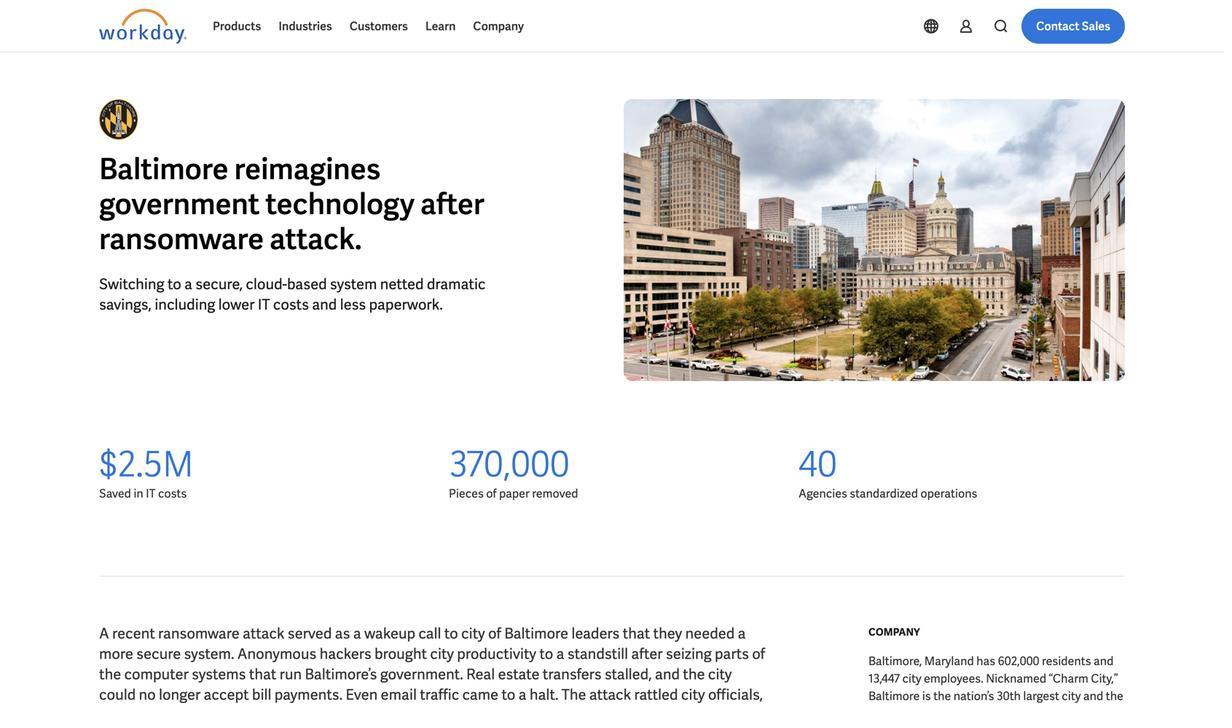 Task type: vqa. For each thing, say whether or not it's contained in the screenshot.
SERVICES
no



Task type: locate. For each thing, give the bounding box(es) containing it.
1 vertical spatial attack
[[590, 686, 631, 703]]

0 vertical spatial baltimore
[[99, 150, 229, 188]]

baltimore up estate
[[505, 625, 569, 643]]

computer
[[124, 665, 189, 684]]

parts
[[715, 645, 749, 664]]

it inside switching to a secure, cloud-based system netted dramatic savings, including lower it costs and less paperwork.
[[258, 295, 270, 314]]

industries
[[279, 19, 332, 34]]

1 vertical spatial after
[[632, 645, 663, 664]]

1 vertical spatial ransomware
[[158, 625, 240, 643]]

standstill
[[568, 645, 628, 664]]

to
[[168, 275, 181, 294], [444, 625, 458, 643], [540, 645, 553, 664], [502, 686, 516, 703]]

a right as
[[353, 625, 361, 643]]

baltimore inside a recent ransomware attack served as a wakeup call to city of baltimore leaders that they needed a more secure system. anonymous hackers brought city productivity to a standstill after seizing parts of the computer systems that run baltimore's government. real estate transfers stalled, and the city could no longer accept bill payments. even email traffic came to a halt. the attack rattled city officia
[[505, 625, 569, 643]]

anonymous
[[237, 645, 317, 664]]

lower
[[218, 295, 255, 314]]

of up productivity
[[488, 625, 501, 643]]

1 vertical spatial costs
[[158, 486, 187, 502]]

served
[[288, 625, 332, 643]]

nation's
[[954, 689, 995, 703]]

and
[[312, 295, 337, 314], [1094, 654, 1114, 669], [655, 665, 680, 684], [1084, 689, 1104, 703]]

and up rattled
[[655, 665, 680, 684]]

1 horizontal spatial it
[[258, 295, 270, 314]]

the up could
[[99, 665, 121, 684]]

switching
[[99, 275, 164, 294]]

a inside switching to a secure, cloud-based system netted dramatic savings, including lower it costs and less paperwork.
[[184, 275, 192, 294]]

1 vertical spatial baltimore
[[505, 625, 569, 643]]

1 horizontal spatial baltimore
[[505, 625, 569, 643]]

and down based
[[312, 295, 337, 314]]

0 vertical spatial after
[[420, 185, 485, 223]]

and down city,"
[[1084, 689, 1104, 703]]

ransomware up secure,
[[99, 220, 264, 258]]

attack up anonymous
[[243, 625, 285, 643]]

stalled,
[[605, 665, 652, 684]]

is
[[923, 689, 931, 703]]

seizing
[[666, 645, 712, 664]]

0 horizontal spatial costs
[[158, 486, 187, 502]]

secure,
[[196, 275, 243, 294]]

it
[[258, 295, 270, 314], [146, 486, 156, 502]]

residents
[[1042, 654, 1092, 669]]

2 horizontal spatial the
[[934, 689, 951, 703]]

0 horizontal spatial that
[[249, 665, 276, 684]]

baltimore
[[99, 150, 229, 188], [505, 625, 569, 643], [869, 689, 920, 703]]

the down the 'seizing'
[[683, 665, 705, 684]]

standardized
[[850, 486, 918, 502]]

1 vertical spatial that
[[249, 665, 276, 684]]

that left they at right bottom
[[623, 625, 650, 643]]

costs inside $2.5m saved in it costs
[[158, 486, 187, 502]]

0 horizontal spatial the
[[99, 665, 121, 684]]

transfers
[[543, 665, 602, 684]]

cloud-
[[246, 275, 287, 294]]

company
[[869, 626, 920, 639]]

costs down based
[[273, 295, 309, 314]]

of right "parts"
[[752, 645, 766, 664]]

to up including
[[168, 275, 181, 294]]

could
[[99, 686, 136, 703]]

attack down stalled,
[[590, 686, 631, 703]]

the right is
[[934, 689, 951, 703]]

1 vertical spatial it
[[146, 486, 156, 502]]

based
[[287, 275, 327, 294]]

it down cloud-
[[258, 295, 270, 314]]

paper
[[499, 486, 530, 502]]

costs
[[273, 295, 309, 314], [158, 486, 187, 502]]

and inside a recent ransomware attack served as a wakeup call to city of baltimore leaders that they needed a more secure system. anonymous hackers brought city productivity to a standstill after seizing parts of the computer systems that run baltimore's government. real estate transfers stalled, and the city could no longer accept bill payments. even email traffic came to a halt. the attack rattled city officia
[[655, 665, 680, 684]]

that
[[623, 625, 650, 643], [249, 665, 276, 684]]

they
[[653, 625, 682, 643]]

call
[[419, 625, 441, 643]]

run
[[280, 665, 302, 684]]

customers
[[350, 19, 408, 34]]

industries button
[[270, 9, 341, 44]]

ransomware
[[99, 220, 264, 258], [158, 625, 240, 643]]

of left paper
[[486, 486, 497, 502]]

ransomware inside baltimore reimagines government technology after ransomware attack.
[[99, 220, 264, 258]]

0 vertical spatial that
[[623, 625, 650, 643]]

longer
[[159, 686, 201, 703]]

wakeup
[[364, 625, 416, 643]]

of
[[486, 486, 497, 502], [488, 625, 501, 643], [752, 645, 766, 664]]

costs right in
[[158, 486, 187, 502]]

customers button
[[341, 9, 417, 44]]

reimagines
[[234, 150, 381, 188]]

0 horizontal spatial baltimore
[[99, 150, 229, 188]]

as
[[335, 625, 350, 643]]

baltimore,
[[869, 654, 922, 669]]

that up bill
[[249, 665, 276, 684]]

1 horizontal spatial costs
[[273, 295, 309, 314]]

to up transfers
[[540, 645, 553, 664]]

ransomware up system.
[[158, 625, 240, 643]]

learn button
[[417, 9, 465, 44]]

0 vertical spatial ransomware
[[99, 220, 264, 258]]

systems
[[192, 665, 246, 684]]

contact sales
[[1037, 19, 1111, 34]]

estate
[[498, 665, 540, 684]]

a up including
[[184, 275, 192, 294]]

1 horizontal spatial after
[[632, 645, 663, 664]]

city down "charm
[[1062, 689, 1081, 703]]

a up transfers
[[557, 645, 565, 664]]

2 vertical spatial baltimore
[[869, 689, 920, 703]]

baltimore for baltimore,
[[869, 689, 920, 703]]

the
[[99, 665, 121, 684], [683, 665, 705, 684], [934, 689, 951, 703]]

1 horizontal spatial the
[[683, 665, 705, 684]]

leaders
[[572, 625, 620, 643]]

baltimore down 13,447 at the right of the page
[[869, 689, 920, 703]]

0 vertical spatial of
[[486, 486, 497, 502]]

0 horizontal spatial it
[[146, 486, 156, 502]]

0 vertical spatial costs
[[273, 295, 309, 314]]

the
[[562, 686, 586, 703]]

baltimore inside baltimore, maryland has 602,000 residents and 13,447 city employees. nicknamed "charm city," baltimore is the nation's 30th largest city and t
[[869, 689, 920, 703]]

bill
[[252, 686, 272, 703]]

0 horizontal spatial after
[[420, 185, 485, 223]]

city
[[461, 625, 485, 643], [430, 645, 454, 664], [708, 665, 732, 684], [903, 672, 922, 687], [681, 686, 705, 703], [1062, 689, 1081, 703]]

0 vertical spatial it
[[258, 295, 270, 314]]

halt.
[[530, 686, 559, 703]]

in
[[134, 486, 143, 502]]

city down "parts"
[[708, 665, 732, 684]]

saved
[[99, 486, 131, 502]]

2 horizontal spatial baltimore
[[869, 689, 920, 703]]

city of baltimore (mayor and city council of baltimore) image
[[99, 99, 138, 140]]

has
[[977, 654, 996, 669]]

baltimore down city of baltimore (mayor and city council of baltimore) image
[[99, 150, 229, 188]]

ransomware inside a recent ransomware attack served as a wakeup call to city of baltimore leaders that they needed a more secure system. anonymous hackers brought city productivity to a standstill after seizing parts of the computer systems that run baltimore's government. real estate transfers stalled, and the city could no longer accept bill payments. even email traffic came to a halt. the attack rattled city officia
[[158, 625, 240, 643]]

and up city,"
[[1094, 654, 1114, 669]]

it right in
[[146, 486, 156, 502]]

0 vertical spatial attack
[[243, 625, 285, 643]]

even
[[346, 686, 378, 703]]

pieces
[[449, 486, 484, 502]]



Task type: describe. For each thing, give the bounding box(es) containing it.
maryland
[[925, 654, 974, 669]]

baltimore's
[[305, 665, 377, 684]]

company button
[[465, 9, 533, 44]]

products button
[[204, 9, 270, 44]]

government
[[99, 185, 260, 223]]

brought
[[375, 645, 427, 664]]

1 horizontal spatial that
[[623, 625, 650, 643]]

a up "parts"
[[738, 625, 746, 643]]

0 horizontal spatial attack
[[243, 625, 285, 643]]

savings,
[[99, 295, 152, 314]]

2 vertical spatial of
[[752, 645, 766, 664]]

company
[[473, 19, 524, 34]]

$2.5m
[[99, 442, 194, 487]]

operations
[[921, 486, 978, 502]]

1 vertical spatial of
[[488, 625, 501, 643]]

sales
[[1082, 19, 1111, 34]]

to right call
[[444, 625, 458, 643]]

netted
[[380, 275, 424, 294]]

370,000
[[449, 442, 570, 487]]

$2.5m saved in it costs
[[99, 442, 194, 502]]

employees.
[[924, 672, 984, 687]]

nicknamed
[[986, 672, 1047, 687]]

a
[[99, 625, 109, 643]]

switching to a secure, cloud-based system netted dramatic savings, including lower it costs and less paperwork.
[[99, 275, 486, 314]]

of inside 370,000 pieces of paper removed
[[486, 486, 497, 502]]

contact sales link
[[1022, 9, 1125, 44]]

after inside baltimore reimagines government technology after ransomware attack.
[[420, 185, 485, 223]]

and inside switching to a secure, cloud-based system netted dramatic savings, including lower it costs and less paperwork.
[[312, 295, 337, 314]]

go to the homepage image
[[99, 9, 187, 44]]

to inside switching to a secure, cloud-based system netted dramatic savings, including lower it costs and less paperwork.
[[168, 275, 181, 294]]

less
[[340, 295, 366, 314]]

baltimore reimagines government technology after ransomware attack.
[[99, 150, 485, 258]]

recent
[[112, 625, 155, 643]]

payments.
[[275, 686, 343, 703]]

email
[[381, 686, 417, 703]]

"charm
[[1049, 672, 1089, 687]]

government.
[[380, 665, 463, 684]]

it inside $2.5m saved in it costs
[[146, 486, 156, 502]]

secure
[[136, 645, 181, 664]]

city up productivity
[[461, 625, 485, 643]]

30th
[[997, 689, 1021, 703]]

city down baltimore,
[[903, 672, 922, 687]]

paperwork.
[[369, 295, 443, 314]]

1 horizontal spatial attack
[[590, 686, 631, 703]]

baltimore inside baltimore reimagines government technology after ransomware attack.
[[99, 150, 229, 188]]

rattled
[[635, 686, 678, 703]]

more
[[99, 645, 133, 664]]

city,"
[[1091, 672, 1119, 687]]

learn
[[426, 19, 456, 34]]

a down estate
[[519, 686, 527, 703]]

real
[[467, 665, 495, 684]]

370,000 pieces of paper removed
[[449, 442, 578, 502]]

40 agencies standardized operations
[[799, 442, 978, 502]]

baltimore for a
[[505, 625, 569, 643]]

largest
[[1024, 689, 1060, 703]]

city right rattled
[[681, 686, 705, 703]]

system
[[330, 275, 377, 294]]

a recent ransomware attack served as a wakeup call to city of baltimore leaders that they needed a more secure system. anonymous hackers brought city productivity to a standstill after seizing parts of the computer systems that run baltimore's government. real estate transfers stalled, and the city could no longer accept bill payments. even email traffic came to a halt. the attack rattled city officia
[[99, 625, 767, 703]]

no
[[139, 686, 156, 703]]

productivity
[[457, 645, 537, 664]]

city down call
[[430, 645, 454, 664]]

needed
[[686, 625, 735, 643]]

attack.
[[270, 220, 362, 258]]

to down estate
[[502, 686, 516, 703]]

40
[[799, 442, 837, 487]]

hackers
[[320, 645, 372, 664]]

602,000
[[998, 654, 1040, 669]]

agencies
[[799, 486, 848, 502]]

system.
[[184, 645, 234, 664]]

came
[[463, 686, 499, 703]]

accept
[[204, 686, 249, 703]]

contact
[[1037, 19, 1080, 34]]

13,447
[[869, 672, 900, 687]]

technology
[[266, 185, 415, 223]]

baltimore, maryland has 602,000 residents and 13,447 city employees. nicknamed "charm city," baltimore is the nation's 30th largest city and t
[[869, 654, 1124, 703]]

the inside baltimore, maryland has 602,000 residents and 13,447 city employees. nicknamed "charm city," baltimore is the nation's 30th largest city and t
[[934, 689, 951, 703]]

costs inside switching to a secure, cloud-based system netted dramatic savings, including lower it costs and less paperwork.
[[273, 295, 309, 314]]

dramatic
[[427, 275, 486, 294]]

products
[[213, 19, 261, 34]]

after inside a recent ransomware attack served as a wakeup call to city of baltimore leaders that they needed a more secure system. anonymous hackers brought city productivity to a standstill after seizing parts of the computer systems that run baltimore's government. real estate transfers stalled, and the city could no longer accept bill payments. even email traffic came to a halt. the attack rattled city officia
[[632, 645, 663, 664]]

removed
[[532, 486, 578, 502]]

including
[[155, 295, 215, 314]]

traffic
[[420, 686, 459, 703]]



